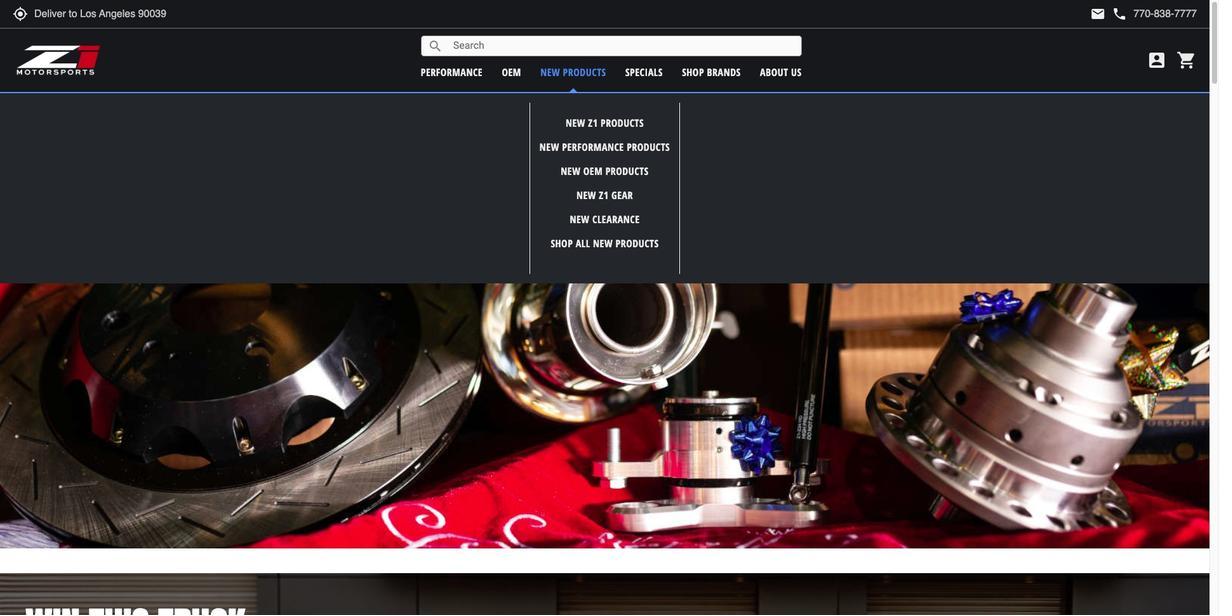 Task type: locate. For each thing, give the bounding box(es) containing it.
0 vertical spatial z1
[[588, 116, 598, 130]]

products up gear on the right of the page
[[606, 165, 649, 179]]

brands
[[707, 65, 741, 79]]

new
[[566, 116, 585, 130], [540, 141, 559, 154], [561, 165, 581, 179], [576, 189, 596, 203], [570, 213, 590, 227], [593, 237, 613, 251]]

new z1 gear
[[576, 189, 633, 203]]

account_box
[[1147, 50, 1167, 70]]

products for new performance products
[[627, 141, 670, 154]]

new performance products
[[540, 141, 670, 154]]

z1
[[588, 116, 598, 130], [599, 189, 609, 203]]

phone link
[[1112, 6, 1197, 22]]

my_location
[[13, 6, 28, 22]]

1 horizontal spatial oem
[[583, 165, 603, 179]]

0 horizontal spatial shop
[[551, 237, 573, 251]]

oem link
[[502, 65, 521, 79]]

new z1 products link
[[566, 116, 644, 130]]

1 horizontal spatial z1
[[599, 189, 609, 203]]

0 horizontal spatial oem
[[502, 65, 521, 79]]

oem
[[502, 65, 521, 79], [583, 165, 603, 179]]

shop brands link
[[682, 65, 741, 79]]

1 vertical spatial z1
[[599, 189, 609, 203]]

new z1 products
[[566, 116, 644, 130]]

new for new clearance
[[570, 213, 590, 227]]

new for new performance products
[[540, 141, 559, 154]]

products for new z1 products
[[601, 116, 644, 130]]

oem left new
[[502, 65, 521, 79]]

shop all new products link
[[551, 237, 659, 251]]

mail phone
[[1090, 6, 1127, 22]]

us
[[791, 65, 802, 79]]

products down clearance
[[616, 237, 659, 251]]

new performance products link
[[540, 141, 670, 154]]

new products
[[540, 65, 606, 79]]

0 vertical spatial shop
[[682, 65, 704, 79]]

shop left brands
[[682, 65, 704, 79]]

about
[[760, 65, 788, 79]]

mail
[[1090, 6, 1106, 22]]

0 horizontal spatial z1
[[588, 116, 598, 130]]

products down 350z in the right top of the page
[[627, 141, 670, 154]]

shop left all
[[551, 237, 573, 251]]

new z1 gear link
[[576, 189, 633, 203]]

all
[[576, 237, 590, 251]]

oem down performance
[[583, 165, 603, 179]]

1 vertical spatial shop
[[551, 237, 573, 251]]

new products link
[[540, 65, 606, 79]]

currently shopping: 350z (change model)
[[535, 98, 717, 111]]

0 vertical spatial oem
[[502, 65, 521, 79]]

shop
[[682, 65, 704, 79], [551, 237, 573, 251]]

Search search field
[[443, 36, 801, 56]]

products
[[601, 116, 644, 130], [627, 141, 670, 154], [606, 165, 649, 179], [616, 237, 659, 251]]

specials
[[625, 65, 663, 79]]

(change
[[660, 99, 690, 111]]

phone
[[1112, 6, 1127, 22]]

z1 down the shopping:
[[588, 116, 598, 130]]

z1 left gear on the right of the page
[[599, 189, 609, 203]]

1 horizontal spatial shop
[[682, 65, 704, 79]]

z1 motorsports logo image
[[16, 44, 101, 76]]

z1 for products
[[588, 116, 598, 130]]

products down currently shopping: 350z (change model)
[[601, 116, 644, 130]]



Task type: vqa. For each thing, say whether or not it's contained in the screenshot.
activities inside the WWW.ZNATIONALS.COM HOSTED BY Z1 MOTORSPORTS, Z NATIONALS IS AN EVENT FOCUSED AROUND BOTH NISSAN AND INFINITI ENTHUSIASTS ALIKE. Z NATIONALS GIVES YOU THE OPPORTUNITY TO SHOWCASE YOUR VEHICLE           AND PARTICIPATE IN A VARIETY OF ACTIVITIES SUCH AS TRACK DAY, CAR SHOWS, AWARDS, PRIZES, GIVEAWAYS, AND MORE! COME HANG OUT WITH US AND MEET FELLOW ENTHUSIASTS.
no



Task type: describe. For each thing, give the bounding box(es) containing it.
products
[[563, 65, 606, 79]]

currently
[[535, 98, 579, 111]]

new clearance link
[[570, 213, 640, 227]]

new for new oem products
[[561, 165, 581, 179]]

350z
[[631, 98, 656, 111]]

performance link
[[421, 65, 483, 79]]

products for new oem products
[[606, 165, 649, 179]]

mail link
[[1090, 6, 1106, 22]]

account_box link
[[1144, 50, 1170, 70]]

1 vertical spatial oem
[[583, 165, 603, 179]]

new for new z1 gear
[[576, 189, 596, 203]]

new oem products link
[[561, 165, 649, 179]]

performance
[[421, 65, 483, 79]]

shop for shop brands
[[682, 65, 704, 79]]

z1 for gear
[[599, 189, 609, 203]]

win this truck shop now to get automatically entered image
[[0, 574, 1210, 616]]

shop all new products
[[551, 237, 659, 251]]

'tis the season spread some cheer with our massive selection of z1 products image
[[0, 118, 1210, 549]]

(change model) link
[[660, 99, 717, 111]]

shopping_cart link
[[1173, 50, 1197, 70]]

shop for shop all new products
[[551, 237, 573, 251]]

gear
[[611, 189, 633, 203]]

new clearance
[[570, 213, 640, 227]]

shop brands
[[682, 65, 741, 79]]

specials link
[[625, 65, 663, 79]]

model)
[[692, 99, 717, 111]]

clearance
[[592, 213, 640, 227]]

performance
[[562, 141, 624, 154]]

shopping_cart
[[1177, 50, 1197, 70]]

shopping:
[[581, 98, 628, 111]]

search
[[428, 38, 443, 54]]

new
[[540, 65, 560, 79]]

about us
[[760, 65, 802, 79]]

new for new z1 products
[[566, 116, 585, 130]]

new oem products
[[561, 165, 649, 179]]

about us link
[[760, 65, 802, 79]]



